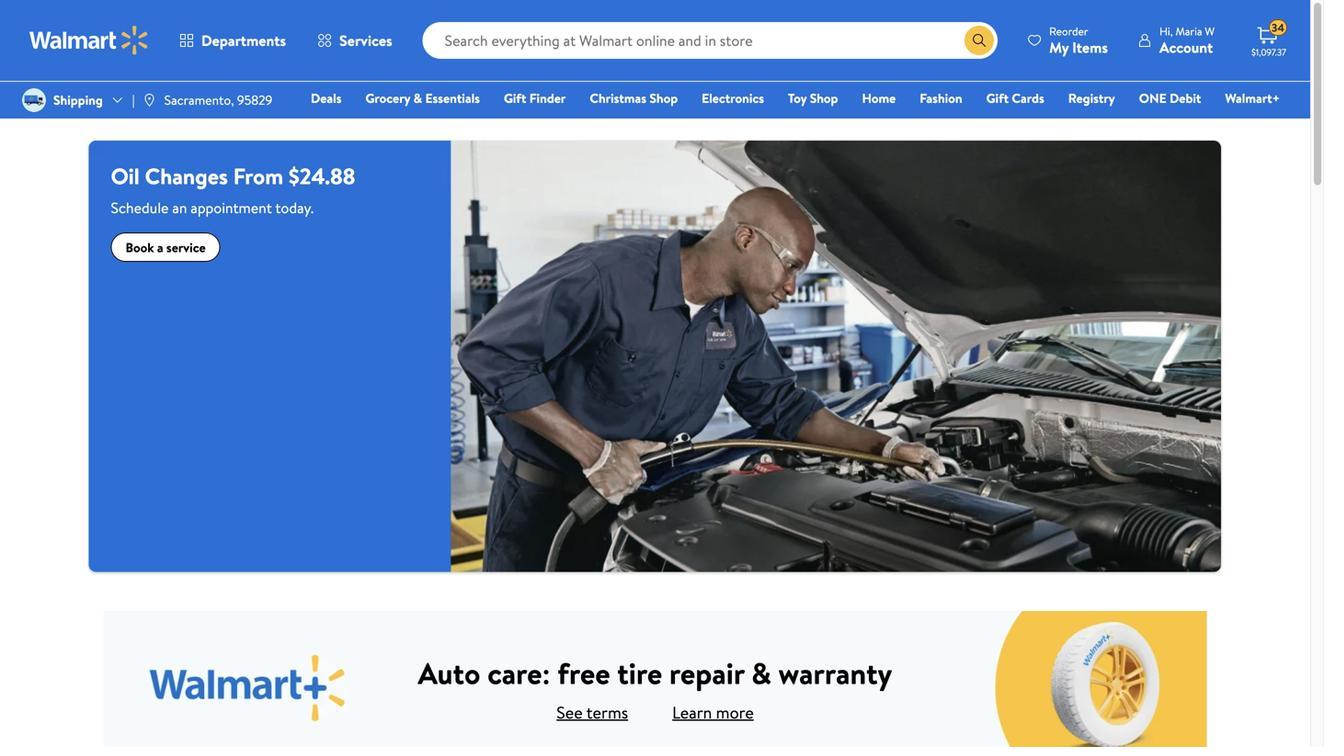 Task type: describe. For each thing, give the bounding box(es) containing it.
|
[[132, 91, 135, 109]]

tire
[[617, 653, 662, 694]]

learn
[[672, 702, 712, 725]]

maria
[[1176, 23, 1202, 39]]

book a service
[[126, 238, 206, 256]]

toy shop
[[788, 89, 838, 107]]

auto care: free tire repair & warranty
[[418, 653, 892, 694]]

1 vertical spatial &
[[752, 653, 771, 694]]

services button
[[302, 18, 408, 63]]

$1,097.37
[[1252, 46, 1287, 58]]

learn more link
[[672, 702, 754, 725]]

finder
[[529, 89, 566, 107]]

care:
[[487, 653, 550, 694]]

changes
[[145, 161, 228, 192]]

free
[[557, 653, 610, 694]]

from
[[233, 161, 283, 192]]

shop for toy shop
[[810, 89, 838, 107]]

see terms
[[557, 702, 628, 725]]

see terms link
[[557, 702, 628, 725]]

gift cards
[[986, 89, 1044, 107]]

sacramento,
[[164, 91, 234, 109]]

sacramento, 95829
[[164, 91, 272, 109]]

oil changes from $24.88 schedule an appointment today.
[[111, 161, 355, 218]]

christmas shop link
[[581, 88, 686, 108]]

one
[[1139, 89, 1167, 107]]

service
[[166, 238, 206, 256]]

grocery & essentials
[[366, 89, 480, 107]]

learn more
[[672, 702, 754, 725]]

repair
[[669, 653, 744, 694]]

deals link
[[303, 88, 350, 108]]

home
[[862, 89, 896, 107]]

gift for gift cards
[[986, 89, 1009, 107]]

gift cards link
[[978, 88, 1053, 108]]

warranty
[[779, 653, 892, 694]]

debit
[[1170, 89, 1201, 107]]

fashion link
[[911, 88, 971, 108]]

services
[[339, 30, 392, 51]]

christmas
[[590, 89, 646, 107]]

hi,
[[1160, 23, 1173, 39]]

auto
[[418, 653, 480, 694]]

terms
[[586, 702, 628, 725]]

one debit link
[[1131, 88, 1210, 108]]

see
[[557, 702, 583, 725]]

toy
[[788, 89, 807, 107]]

search icon image
[[972, 33, 987, 48]]

home link
[[854, 88, 904, 108]]

book a service link
[[111, 233, 220, 262]]

grocery & essentials link
[[357, 88, 488, 108]]

account
[[1160, 37, 1213, 57]]



Task type: vqa. For each thing, say whether or not it's contained in the screenshot.
"Food"
no



Task type: locate. For each thing, give the bounding box(es) containing it.
shop right christmas
[[650, 89, 678, 107]]

departments button
[[164, 18, 302, 63]]

registry
[[1068, 89, 1115, 107]]

 image
[[142, 93, 157, 108]]

my
[[1049, 37, 1069, 57]]

gift left 'finder'
[[504, 89, 526, 107]]

1 horizontal spatial gift
[[986, 89, 1009, 107]]

gift left cards
[[986, 89, 1009, 107]]

gift
[[504, 89, 526, 107], [986, 89, 1009, 107]]

walmart+
[[1225, 89, 1280, 107]]

walmart+ link
[[1217, 88, 1288, 108]]

 image
[[22, 88, 46, 112]]

cards
[[1012, 89, 1044, 107]]

gift finder link
[[496, 88, 574, 108]]

free tire repair & warranty image
[[103, 609, 1207, 748]]

shop right toy
[[810, 89, 838, 107]]

1 horizontal spatial shop
[[810, 89, 838, 107]]

Walmart Site-Wide search field
[[423, 22, 998, 59]]

grocery
[[366, 89, 410, 107]]

1 gift from the left
[[504, 89, 526, 107]]

appointment
[[191, 198, 272, 218]]

schedule
[[111, 198, 169, 218]]

walmart image
[[29, 26, 149, 55]]

shop
[[650, 89, 678, 107], [810, 89, 838, 107]]

a
[[157, 238, 163, 256]]

gift inside 'link'
[[986, 89, 1009, 107]]

electronics
[[702, 89, 764, 107]]

& up 'more'
[[752, 653, 771, 694]]

gift for gift finder
[[504, 89, 526, 107]]

0 horizontal spatial &
[[413, 89, 422, 107]]

today.
[[275, 198, 314, 218]]

shipping
[[53, 91, 103, 109]]

1 shop from the left
[[650, 89, 678, 107]]

book
[[126, 238, 154, 256]]

essentials
[[425, 89, 480, 107]]

&
[[413, 89, 422, 107], [752, 653, 771, 694]]

Search search field
[[423, 22, 998, 59]]

0 horizontal spatial shop
[[650, 89, 678, 107]]

oil
[[111, 161, 140, 192]]

electronics link
[[693, 88, 772, 108]]

1 horizontal spatial &
[[752, 653, 771, 694]]

0 horizontal spatial gift
[[504, 89, 526, 107]]

more
[[716, 702, 754, 725]]

fashion
[[920, 89, 962, 107]]

reorder
[[1049, 23, 1088, 39]]

95829
[[237, 91, 272, 109]]

& right "grocery"
[[413, 89, 422, 107]]

34
[[1272, 20, 1285, 36]]

toy shop link
[[780, 88, 846, 108]]

an
[[172, 198, 187, 218]]

shop for christmas shop
[[650, 89, 678, 107]]

2 gift from the left
[[986, 89, 1009, 107]]

reorder my items
[[1049, 23, 1108, 57]]

0 vertical spatial &
[[413, 89, 422, 107]]

christmas shop
[[590, 89, 678, 107]]

departments
[[201, 30, 286, 51]]

w
[[1205, 23, 1215, 39]]

hi, maria w account
[[1160, 23, 1215, 57]]

registry link
[[1060, 88, 1123, 108]]

deals
[[311, 89, 342, 107]]

items
[[1072, 37, 1108, 57]]

$24.88
[[289, 161, 355, 192]]

2 shop from the left
[[810, 89, 838, 107]]

gift finder
[[504, 89, 566, 107]]

one debit
[[1139, 89, 1201, 107]]



